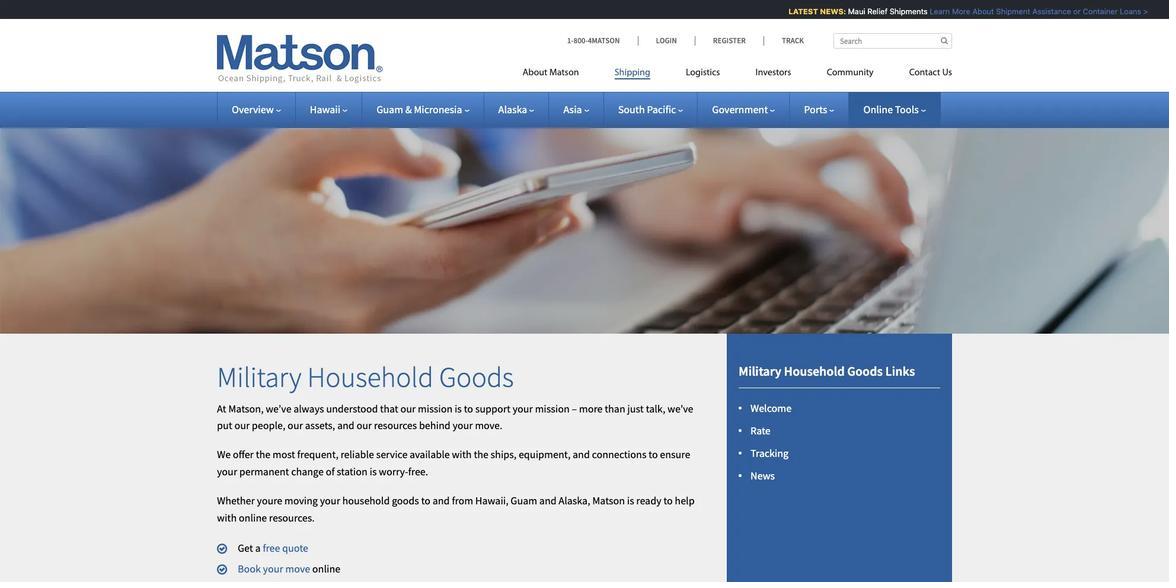 Task type: vqa. For each thing, say whether or not it's contained in the screenshot.
Track
yes



Task type: locate. For each thing, give the bounding box(es) containing it.
asia link
[[564, 103, 589, 116]]

guam right hawaii,
[[511, 494, 537, 507]]

0 horizontal spatial mission
[[418, 402, 453, 415]]

and
[[337, 419, 355, 433], [573, 448, 590, 461], [433, 494, 450, 507], [540, 494, 557, 507]]

hawaii
[[310, 103, 340, 116]]

permanent
[[239, 465, 289, 479]]

government link
[[712, 103, 775, 116]]

0 vertical spatial is
[[455, 402, 462, 415]]

and right "equipment,"
[[573, 448, 590, 461]]

matson inside whether youre moving your household goods to and from hawaii, guam and alaska, matson is ready to help with online resources.
[[593, 494, 625, 507]]

0 horizontal spatial with
[[217, 511, 237, 525]]

1 horizontal spatial mission
[[535, 402, 570, 415]]

login link
[[638, 36, 695, 46]]

military
[[217, 359, 302, 395], [739, 363, 782, 380]]

just
[[628, 402, 644, 415]]

matson right the alaska,
[[593, 494, 625, 507]]

our
[[401, 402, 416, 415], [235, 419, 250, 433], [288, 419, 303, 433], [357, 419, 372, 433]]

most
[[273, 448, 295, 461]]

to left 'ensure'
[[649, 448, 658, 461]]

military household goods links section
[[712, 334, 967, 582]]

hawaii,
[[475, 494, 509, 507]]

household up understood
[[307, 359, 434, 395]]

mission up behind
[[418, 402, 453, 415]]

we've
[[266, 402, 292, 415], [668, 402, 693, 415]]

service
[[376, 448, 408, 461]]

0 horizontal spatial the
[[256, 448, 271, 461]]

0 horizontal spatial we've
[[266, 402, 292, 415]]

move.
[[475, 419, 503, 433]]

welcome
[[751, 402, 792, 415]]

1-800-4matson link
[[567, 36, 638, 46]]

more
[[947, 7, 966, 16]]

about matson
[[523, 68, 579, 78]]

and left the from
[[433, 494, 450, 507]]

matson down 1-
[[550, 68, 579, 78]]

with
[[452, 448, 472, 461], [217, 511, 237, 525]]

1 horizontal spatial with
[[452, 448, 472, 461]]

4matson
[[588, 36, 620, 46]]

resources.
[[269, 511, 315, 525]]

and inside at matson, we've always understood that our mission is to support your mission – more than just talk, we've put our people, our assets, and our resources behind your move.
[[337, 419, 355, 433]]

your right support
[[513, 402, 533, 415]]

us
[[943, 68, 952, 78]]

about up alaska link
[[523, 68, 548, 78]]

1-
[[567, 36, 574, 46]]

ensure
[[660, 448, 690, 461]]

the
[[256, 448, 271, 461], [474, 448, 489, 461]]

1 horizontal spatial goods
[[848, 363, 883, 380]]

matson,
[[228, 402, 264, 415]]

military for military household goods
[[217, 359, 302, 395]]

goods inside section
[[848, 363, 883, 380]]

we've up people,
[[266, 402, 292, 415]]

with inside whether youre moving your household goods to and from hawaii, guam and alaska, matson is ready to help with online resources.
[[217, 511, 237, 525]]

understood
[[326, 402, 378, 415]]

1 vertical spatial with
[[217, 511, 237, 525]]

mission
[[418, 402, 453, 415], [535, 402, 570, 415]]

2 vertical spatial is
[[627, 494, 634, 507]]

whether
[[217, 494, 255, 507]]

0 vertical spatial with
[[452, 448, 472, 461]]

is inside at matson, we've always understood that our mission is to support your mission – more than just talk, we've put our people, our assets, and our resources behind your move.
[[455, 402, 462, 415]]

None search field
[[834, 33, 952, 49]]

0 horizontal spatial goods
[[439, 359, 514, 395]]

and inside we offer the most frequent, reliable service available with the ships, equipment, and connections to ensure your permanent change of station is worry-free.
[[573, 448, 590, 461]]

loans
[[1115, 7, 1137, 16]]

1 horizontal spatial about
[[968, 7, 989, 16]]

ports
[[804, 103, 828, 116]]

support
[[475, 402, 511, 415]]

and down understood
[[337, 419, 355, 433]]

online right move
[[312, 562, 341, 576]]

0 vertical spatial online
[[239, 511, 267, 525]]

is left worry-
[[370, 465, 377, 479]]

ports link
[[804, 103, 835, 116]]

1 horizontal spatial military
[[739, 363, 782, 380]]

0 horizontal spatial guam
[[377, 103, 403, 116]]

1 mission from the left
[[418, 402, 453, 415]]

worry-
[[379, 465, 408, 479]]

0 horizontal spatial military
[[217, 359, 302, 395]]

with right available
[[452, 448, 472, 461]]

we offer the most frequent, reliable service available with the ships, equipment, and connections to ensure your permanent change of station is worry-free.
[[217, 448, 690, 479]]

0 horizontal spatial matson
[[550, 68, 579, 78]]

your
[[513, 402, 533, 415], [453, 419, 473, 433], [217, 465, 237, 479], [320, 494, 340, 507], [263, 562, 283, 576]]

1 horizontal spatial household
[[784, 363, 845, 380]]

your inside we offer the most frequent, reliable service available with the ships, equipment, and connections to ensure your permanent change of station is worry-free.
[[217, 465, 237, 479]]

1 vertical spatial matson
[[593, 494, 625, 507]]

youre
[[257, 494, 282, 507]]

0 vertical spatial matson
[[550, 68, 579, 78]]

online
[[864, 103, 893, 116]]

is left ready
[[627, 494, 634, 507]]

online
[[239, 511, 267, 525], [312, 562, 341, 576]]

with down whether
[[217, 511, 237, 525]]

your down of
[[320, 494, 340, 507]]

1 horizontal spatial online
[[312, 562, 341, 576]]

about
[[968, 7, 989, 16], [523, 68, 548, 78]]

0 horizontal spatial online
[[239, 511, 267, 525]]

to
[[464, 402, 473, 415], [649, 448, 658, 461], [421, 494, 431, 507], [664, 494, 673, 507]]

shipment
[[991, 7, 1026, 16]]

about matson link
[[523, 62, 597, 87]]

household up welcome
[[784, 363, 845, 380]]

1 horizontal spatial we've
[[668, 402, 693, 415]]

household for military household goods links
[[784, 363, 845, 380]]

0 horizontal spatial about
[[523, 68, 548, 78]]

latest
[[784, 7, 813, 16]]

goods left links at the bottom right of the page
[[848, 363, 883, 380]]

0 horizontal spatial is
[[370, 465, 377, 479]]

is
[[455, 402, 462, 415], [370, 465, 377, 479], [627, 494, 634, 507]]

0 vertical spatial about
[[968, 7, 989, 16]]

the up permanent
[[256, 448, 271, 461]]

goods for military household goods links
[[848, 363, 883, 380]]

household
[[342, 494, 390, 507]]

that
[[380, 402, 398, 415]]

to right goods
[[421, 494, 431, 507]]

military inside section
[[739, 363, 782, 380]]

guam left &
[[377, 103, 403, 116]]

online tools link
[[864, 103, 926, 116]]

alaska
[[498, 103, 527, 116]]

shipping
[[615, 68, 650, 78]]

tracking
[[751, 447, 789, 460]]

your down we
[[217, 465, 237, 479]]

1 horizontal spatial guam
[[511, 494, 537, 507]]

investors link
[[738, 62, 809, 87]]

quote
[[282, 542, 308, 555]]

household for military household goods
[[307, 359, 434, 395]]

goods up support
[[439, 359, 514, 395]]

1 vertical spatial is
[[370, 465, 377, 479]]

is left support
[[455, 402, 462, 415]]

0 horizontal spatial household
[[307, 359, 434, 395]]

always
[[294, 402, 324, 415]]

goods for military household goods
[[439, 359, 514, 395]]

search image
[[941, 37, 948, 44]]

1 horizontal spatial the
[[474, 448, 489, 461]]

our down always
[[288, 419, 303, 433]]

top menu navigation
[[523, 62, 952, 87]]

1 we've from the left
[[266, 402, 292, 415]]

shipping link
[[597, 62, 668, 87]]

at
[[217, 402, 226, 415]]

1 vertical spatial online
[[312, 562, 341, 576]]

Search search field
[[834, 33, 952, 49]]

military up matson,
[[217, 359, 302, 395]]

online inside whether youre moving your household goods to and from hawaii, guam and alaska, matson is ready to help with online resources.
[[239, 511, 267, 525]]

tracking link
[[751, 447, 789, 460]]

mission left –
[[535, 402, 570, 415]]

1 vertical spatial about
[[523, 68, 548, 78]]

your inside whether youre moving your household goods to and from hawaii, guam and alaska, matson is ready to help with online resources.
[[320, 494, 340, 507]]

frequent,
[[297, 448, 339, 461]]

military up welcome
[[739, 363, 782, 380]]

to left support
[[464, 402, 473, 415]]

our down understood
[[357, 419, 372, 433]]

military for military household goods links
[[739, 363, 782, 380]]

online down youre
[[239, 511, 267, 525]]

0 vertical spatial guam
[[377, 103, 403, 116]]

1 horizontal spatial matson
[[593, 494, 625, 507]]

800-
[[574, 36, 588, 46]]

1 vertical spatial guam
[[511, 494, 537, 507]]

2 horizontal spatial is
[[627, 494, 634, 507]]

1 horizontal spatial is
[[455, 402, 462, 415]]

household inside section
[[784, 363, 845, 380]]

overview link
[[232, 103, 281, 116]]

and left the alaska,
[[540, 494, 557, 507]]

we've right 'talk,'
[[668, 402, 693, 415]]

book your move online
[[238, 562, 341, 576]]

the left ships,
[[474, 448, 489, 461]]

about right 'more'
[[968, 7, 989, 16]]



Task type: describe. For each thing, give the bounding box(es) containing it.
guam inside whether youre moving your household goods to and from hawaii, guam and alaska, matson is ready to help with online resources.
[[511, 494, 537, 507]]

learn more about shipment assistance or container loans > link
[[925, 7, 1143, 16]]

news
[[751, 469, 775, 483]]

change
[[291, 465, 324, 479]]

goods
[[392, 494, 419, 507]]

contact us
[[909, 68, 952, 78]]

rate
[[751, 424, 771, 438]]

alaska link
[[498, 103, 535, 116]]

reliable
[[341, 448, 374, 461]]

tools
[[895, 103, 919, 116]]

your down get a free quote
[[263, 562, 283, 576]]

book
[[238, 562, 261, 576]]

from
[[452, 494, 473, 507]]

to inside we offer the most frequent, reliable service available with the ships, equipment, and connections to ensure your permanent change of station is worry-free.
[[649, 448, 658, 461]]

latest news: maui relief shipments learn more about shipment assistance or container loans >
[[784, 7, 1143, 16]]

put
[[217, 419, 232, 433]]

to inside at matson, we've always understood that our mission is to support your mission – more than just talk, we've put our people, our assets, and our resources behind your move.
[[464, 402, 473, 415]]

login
[[656, 36, 677, 46]]

move
[[285, 562, 310, 576]]

logistics
[[686, 68, 720, 78]]

behind
[[419, 419, 451, 433]]

book your move link
[[238, 562, 310, 576]]

shipments
[[885, 7, 923, 16]]

customer inputing information via laptop to matson's online tools. image
[[0, 109, 1169, 334]]

guam & micronesia link
[[377, 103, 469, 116]]

blue matson logo with ocean, shipping, truck, rail and logistics written beneath it. image
[[217, 35, 383, 84]]

is inside whether youre moving your household goods to and from hawaii, guam and alaska, matson is ready to help with online resources.
[[627, 494, 634, 507]]

community
[[827, 68, 874, 78]]

micronesia
[[414, 103, 462, 116]]

or
[[1069, 7, 1076, 16]]

learn
[[925, 7, 945, 16]]

get
[[238, 542, 253, 555]]

guam & micronesia
[[377, 103, 462, 116]]

&
[[405, 103, 412, 116]]

free quote link
[[263, 542, 308, 555]]

free
[[263, 542, 280, 555]]

connections
[[592, 448, 647, 461]]

about inside top menu "navigation"
[[523, 68, 548, 78]]

free.
[[408, 465, 428, 479]]

at matson, we've always understood that our mission is to support your mission – more than just talk, we've put our people, our assets, and our resources behind your move.
[[217, 402, 693, 433]]

our right that
[[401, 402, 416, 415]]

help
[[675, 494, 695, 507]]

rate link
[[751, 424, 771, 438]]

online tools
[[864, 103, 919, 116]]

south pacific
[[618, 103, 676, 116]]

assets,
[[305, 419, 335, 433]]

links
[[886, 363, 915, 380]]

to left "help"
[[664, 494, 673, 507]]

news link
[[751, 469, 775, 483]]

people,
[[252, 419, 286, 433]]

than
[[605, 402, 625, 415]]

moving
[[285, 494, 318, 507]]

1 the from the left
[[256, 448, 271, 461]]

pacific
[[647, 103, 676, 116]]

track
[[782, 36, 804, 46]]

2 we've from the left
[[668, 402, 693, 415]]

relief
[[863, 7, 883, 16]]

south
[[618, 103, 645, 116]]

overview
[[232, 103, 274, 116]]

government
[[712, 103, 768, 116]]

2 the from the left
[[474, 448, 489, 461]]

contact
[[909, 68, 941, 78]]

available
[[410, 448, 450, 461]]

our right the put
[[235, 419, 250, 433]]

a
[[255, 542, 261, 555]]

register link
[[695, 36, 764, 46]]

station
[[337, 465, 368, 479]]

get a free quote
[[238, 542, 308, 555]]

military household goods
[[217, 359, 514, 395]]

we
[[217, 448, 231, 461]]

maui
[[843, 7, 861, 16]]

ships,
[[491, 448, 517, 461]]

news:
[[815, 7, 841, 16]]

welcome link
[[751, 402, 792, 415]]

of
[[326, 465, 335, 479]]

matson inside top menu "navigation"
[[550, 68, 579, 78]]

2 mission from the left
[[535, 402, 570, 415]]

talk,
[[646, 402, 666, 415]]

1-800-4matson
[[567, 36, 620, 46]]

equipment,
[[519, 448, 571, 461]]

your left move.
[[453, 419, 473, 433]]

whether youre moving your household goods to and from hawaii, guam and alaska, matson is ready to help with online resources.
[[217, 494, 695, 525]]

is inside we offer the most frequent, reliable service available with the ships, equipment, and connections to ensure your permanent change of station is worry-free.
[[370, 465, 377, 479]]

hawaii link
[[310, 103, 348, 116]]

alaska,
[[559, 494, 590, 507]]

register
[[713, 36, 746, 46]]

military household goods links
[[739, 363, 915, 380]]

track link
[[764, 36, 804, 46]]

container
[[1078, 7, 1113, 16]]

with inside we offer the most frequent, reliable service available with the ships, equipment, and connections to ensure your permanent change of station is worry-free.
[[452, 448, 472, 461]]

resources
[[374, 419, 417, 433]]

offer
[[233, 448, 254, 461]]



